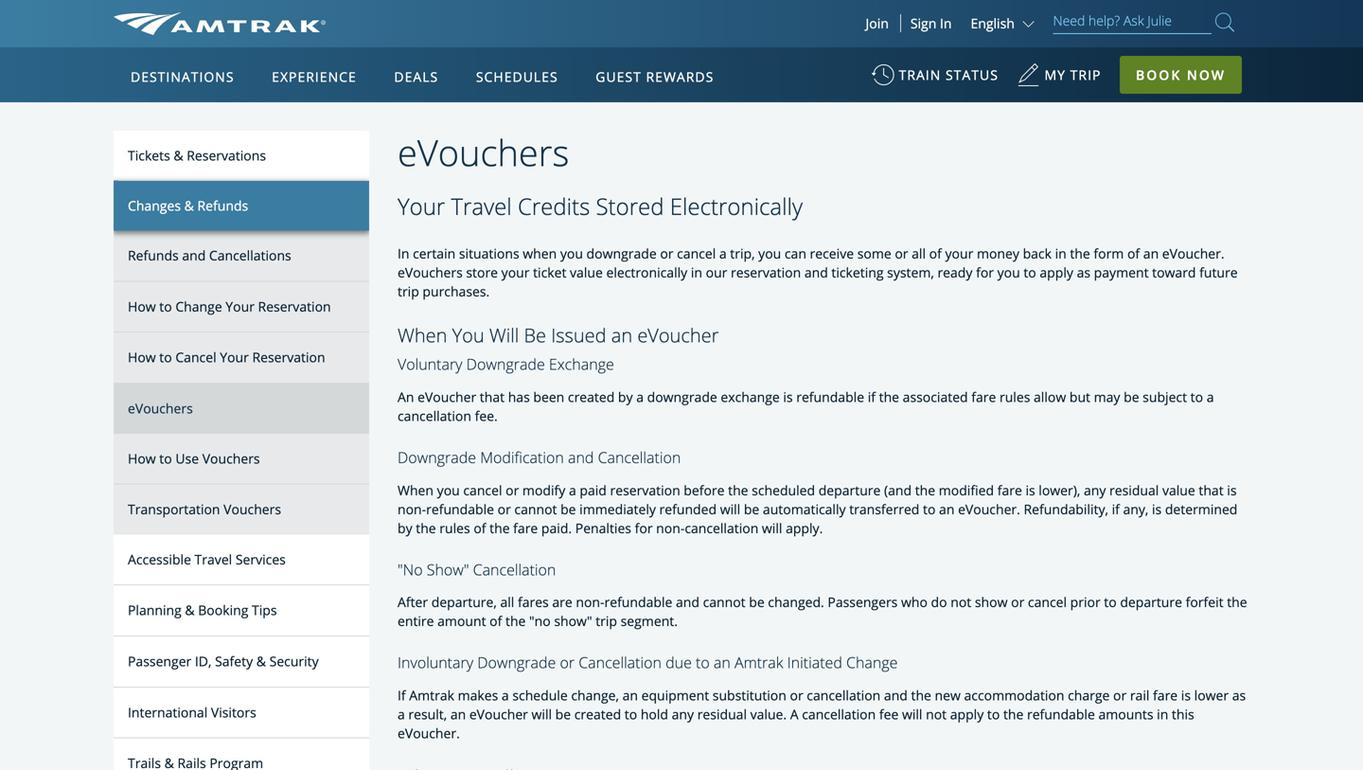Task type: describe. For each thing, give the bounding box(es) containing it.
reservation for how to cancel your reservation
[[252, 348, 325, 366]]

transportation
[[128, 500, 220, 518]]

1 vertical spatial downgrade
[[398, 447, 476, 467]]

& for tickets
[[174, 146, 183, 164]]

scheduled
[[752, 481, 816, 499]]

your for how to cancel your reservation
[[220, 348, 249, 366]]

an up substitution
[[714, 652, 731, 673]]

exchange
[[549, 354, 615, 374]]

any,
[[1124, 500, 1149, 518]]

makes
[[458, 686, 499, 704]]

search icon image
[[1216, 9, 1235, 35]]

or up system,
[[895, 244, 909, 262]]

transportation vouchers link
[[114, 485, 369, 535]]

1 vertical spatial cancellation
[[473, 559, 556, 580]]

be up 'paid.'
[[561, 500, 576, 518]]

fee.
[[475, 407, 498, 425]]

you up ticket
[[561, 244, 583, 262]]

an inside when you cancel or modify a paid reservation before the scheduled departure (and the modified fare is lower), any residual value that is non-refundable or cannot be immediately refunded will be automatically transferred to an evoucher. refundability, if any, is determined by the rules of the fare paid. penalties for non-cancellation will apply.
[[940, 500, 955, 518]]

this
[[1173, 705, 1195, 723]]

& for planning
[[185, 601, 195, 619]]

created inside "an evoucher that has been created by a downgrade exchange is refundable if the associated fare rules allow but may be subject to a cancellation fee."
[[568, 388, 615, 406]]

fares
[[518, 593, 549, 611]]

to inside when you cancel or modify a paid reservation before the scheduled departure (and the modified fare is lower), any residual value that is non-refundable or cannot be immediately refunded will be automatically transferred to an evoucher. refundability, if any, is determined by the rules of the fare paid. penalties for non-cancellation will apply.
[[924, 500, 936, 518]]

an right the change,
[[623, 686, 638, 704]]

the right forfeit
[[1228, 593, 1248, 611]]

for inside in certain situations when you downgrade or cancel a trip, you can receive some or all of your money back in the form of an evoucher. evouchers store your ticket value electronically in our reservation and ticketing system, ready for you to apply as payment toward future trip purchases.
[[977, 263, 995, 281]]

allow
[[1034, 388, 1067, 406]]

1 horizontal spatial in
[[941, 14, 952, 32]]

after departure, all fares are non-refundable and cannot be changed. passengers who do not show or cancel prior to departure forfeit the entire amount of the "no show" trip segment.
[[398, 593, 1248, 630]]

the down accommodation
[[1004, 705, 1024, 723]]

amtrak image
[[114, 12, 326, 35]]

ready
[[938, 263, 973, 281]]

you left can
[[759, 244, 782, 262]]

has
[[508, 388, 530, 406]]

sign
[[911, 14, 937, 32]]

to down refunds and cancellations
[[159, 297, 172, 315]]

determined
[[1166, 500, 1238, 518]]

(and
[[885, 481, 912, 499]]

1 vertical spatial non-
[[657, 519, 685, 537]]

or up a
[[790, 686, 804, 704]]

by inside "an evoucher that has been created by a downgrade exchange is refundable if the associated fare rules allow but may be subject to a cancellation fee."
[[618, 388, 633, 406]]

a down if
[[398, 705, 405, 723]]

how for how to use vouchers
[[128, 449, 156, 467]]

is right the any,
[[1153, 500, 1162, 518]]

an inside in certain situations when you downgrade or cancel a trip, you can receive some or all of your money back in the form of an evoucher. evouchers store your ticket value electronically in our reservation and ticketing system, ready for you to apply as payment toward future trip purchases.
[[1144, 244, 1160, 262]]

associated
[[903, 388, 969, 406]]

changes & refunds
[[128, 196, 248, 214]]

visitors
[[211, 703, 256, 721]]

book
[[1137, 66, 1182, 84]]

"no
[[530, 612, 551, 630]]

when you cancel or modify a paid reservation before the scheduled departure (and the modified fare is lower), any residual value that is non-refundable or cannot be immediately refunded will be automatically transferred to an evoucher. refundability, if any, is determined by the rules of the fare paid. penalties for non-cancellation will apply.
[[398, 481, 1238, 537]]

cannot inside when you cancel or modify a paid reservation before the scheduled departure (and the modified fare is lower), any residual value that is non-refundable or cannot be immediately refunded will be automatically transferred to an evoucher. refundability, if any, is determined by the rules of the fare paid. penalties for non-cancellation will apply.
[[515, 500, 557, 518]]

to inside in certain situations when you downgrade or cancel a trip, you can receive some or all of your money back in the form of an evoucher. evouchers store your ticket value electronically in our reservation and ticketing system, ready for you to apply as payment toward future trip purchases.
[[1024, 263, 1037, 281]]

purchases.
[[423, 282, 490, 300]]

a right subject at the bottom
[[1207, 388, 1215, 406]]

for inside when you cancel or modify a paid reservation before the scheduled departure (and the modified fare is lower), any residual value that is non-refundable or cannot be immediately refunded will be automatically transferred to an evoucher. refundability, if any, is determined by the rules of the fare paid. penalties for non-cancellation will apply.
[[635, 519, 653, 537]]

reservation inside in certain situations when you downgrade or cancel a trip, you can receive some or all of your money back in the form of an evoucher. evouchers store your ticket value electronically in our reservation and ticketing system, ready for you to apply as payment toward future trip purchases.
[[731, 263, 802, 281]]

voluntary downgrade exchange
[[398, 354, 615, 374]]

to down accommodation
[[988, 705, 1001, 723]]

accessible travel services
[[128, 550, 286, 568]]

fare inside "an evoucher that has been created by a downgrade exchange is refundable if the associated fare rules allow but may be subject to a cancellation fee."
[[972, 388, 997, 406]]

evoucher inside "an evoucher that has been created by a downgrade exchange is refundable if the associated fare rules allow but may be subject to a cancellation fee."
[[418, 388, 477, 406]]

planning
[[128, 601, 182, 619]]

any inside if amtrak makes a schedule change, an equipment substitution or cancellation and the new accommodation charge or rail fare is lower as a result, an evoucher will be created to hold any residual value. a cancellation fee will not apply to the refundable amounts in this evoucher.
[[672, 705, 694, 723]]

id,
[[195, 652, 212, 670]]

my trip button
[[1018, 57, 1102, 103]]

amounts
[[1099, 705, 1154, 723]]

trip,
[[731, 244, 755, 262]]

will down the before on the bottom
[[721, 500, 741, 518]]

a inside when you cancel or modify a paid reservation before the scheduled departure (and the modified fare is lower), any residual value that is non-refundable or cannot be immediately refunded will be automatically transferred to an evoucher. refundability, if any, is determined by the rules of the fare paid. penalties for non-cancellation will apply.
[[569, 481, 577, 499]]

or down modification
[[498, 500, 511, 518]]

show"
[[427, 559, 469, 580]]

if amtrak makes a schedule change, an equipment substitution or cancellation and the new accommodation charge or rail fare is lower as a result, an evoucher will be created to hold any residual value. a cancellation fee will not apply to the refundable amounts in this evoucher.
[[398, 686, 1247, 742]]

how to use vouchers
[[128, 449, 260, 467]]

segment.
[[621, 612, 678, 630]]

fare right modified
[[998, 481, 1023, 499]]

and up paid
[[568, 447, 594, 467]]

situations
[[459, 244, 520, 262]]

our
[[706, 263, 728, 281]]

refunds inside "link"
[[128, 246, 179, 264]]

forfeit
[[1186, 593, 1224, 611]]

be down scheduled
[[744, 500, 760, 518]]

evouchers link
[[114, 384, 369, 434]]

changed.
[[768, 593, 825, 611]]

safety
[[215, 652, 253, 670]]

refunds and cancellations link
[[114, 231, 369, 282]]

to inside 'after departure, all fares are non-refundable and cannot be changed. passengers who do not show or cancel prior to departure forfeit the entire amount of the "no show" trip segment.'
[[1105, 593, 1117, 611]]

how for how to cancel your reservation
[[128, 348, 156, 366]]

the right the before on the bottom
[[729, 481, 749, 499]]

will right fee
[[903, 705, 923, 723]]

0 vertical spatial vouchers
[[202, 449, 260, 467]]

modified
[[939, 481, 995, 499]]

how to use vouchers link
[[114, 434, 369, 485]]

1 vertical spatial vouchers
[[224, 500, 281, 518]]

destinations
[[131, 68, 234, 86]]

changes & refunds link
[[114, 181, 369, 231]]

trip inside 'after departure, all fares are non-refundable and cannot be changed. passengers who do not show or cancel prior to departure forfeit the entire amount of the "no show" trip segment.'
[[596, 612, 618, 630]]

initiated
[[788, 652, 843, 673]]

1 horizontal spatial change
[[847, 652, 898, 673]]

a right makes
[[502, 686, 509, 704]]

the right (and
[[916, 481, 936, 499]]

toward
[[1153, 263, 1197, 281]]

who
[[902, 593, 928, 611]]

how to cancel your reservation
[[128, 348, 325, 366]]

planning & booking tips
[[128, 601, 277, 619]]

evouchers inside the evouchers link
[[128, 399, 193, 417]]

0 vertical spatial non-
[[398, 500, 426, 518]]

lower),
[[1039, 481, 1081, 499]]

entire
[[398, 612, 434, 630]]

sign in button
[[911, 14, 952, 32]]

when for when you cancel or modify a paid reservation before the scheduled departure (and the modified fare is lower), any residual value that is non-refundable or cannot be immediately refunded will be automatically transferred to an evoucher. refundability, if any, is determined by the rules of the fare paid. penalties for non-cancellation will apply.
[[398, 481, 434, 499]]

the up "no show" cancellation
[[490, 519, 510, 537]]

if inside when you cancel or modify a paid reservation before the scheduled departure (and the modified fare is lower), any residual value that is non-refundable or cannot be immediately refunded will be automatically transferred to an evoucher. refundability, if any, is determined by the rules of the fare paid. penalties for non-cancellation will apply.
[[1113, 500, 1120, 518]]

or up electronically
[[661, 244, 674, 262]]

refundable inside if amtrak makes a schedule change, an equipment substitution or cancellation and the new accommodation charge or rail fare is lower as a result, an evoucher will be created to hold any residual value. a cancellation fee will not apply to the refundable amounts in this evoucher.
[[1028, 705, 1096, 723]]

fare inside if amtrak makes a schedule change, an equipment substitution or cancellation and the new accommodation charge or rail fare is lower as a result, an evoucher will be created to hold any residual value. a cancellation fee will not apply to the refundable amounts in this evoucher.
[[1154, 686, 1178, 704]]

equipment
[[642, 686, 710, 704]]

store
[[466, 263, 498, 281]]

refundable inside 'after departure, all fares are non-refundable and cannot be changed. passengers who do not show or cancel prior to departure forfeit the entire amount of the "no show" trip segment.'
[[605, 593, 673, 611]]

voluntary
[[398, 354, 463, 374]]

and inside refunds and cancellations "link"
[[182, 246, 206, 264]]

english
[[971, 14, 1015, 32]]

be inside "an evoucher that has been created by a downgrade exchange is refundable if the associated fare rules allow but may be subject to a cancellation fee."
[[1124, 388, 1140, 406]]

amtrak inside if amtrak makes a schedule change, an equipment substitution or cancellation and the new accommodation charge or rail fare is lower as a result, an evoucher will be created to hold any residual value. a cancellation fee will not apply to the refundable amounts in this evoucher.
[[409, 686, 455, 704]]

transportation vouchers
[[128, 500, 281, 518]]

passengers
[[828, 593, 898, 611]]

accessible
[[128, 550, 191, 568]]

secondary navigation
[[114, 131, 398, 770]]

involuntary
[[398, 652, 474, 673]]

book now
[[1137, 66, 1227, 84]]

reservation inside when you cancel or modify a paid reservation before the scheduled departure (and the modified fare is lower), any residual value that is non-refundable or cannot be immediately refunded will be automatically transferred to an evoucher. refundability, if any, is determined by the rules of the fare paid. penalties for non-cancellation will apply.
[[610, 481, 681, 499]]

english button
[[971, 14, 1040, 32]]

paid
[[580, 481, 607, 499]]

1 vertical spatial your
[[502, 263, 530, 281]]

how for how to change your reservation
[[128, 297, 156, 315]]

in inside if amtrak makes a schedule change, an equipment substitution or cancellation and the new accommodation charge or rail fare is lower as a result, an evoucher will be created to hold any residual value. a cancellation fee will not apply to the refundable amounts in this evoucher.
[[1158, 705, 1169, 723]]

be inside if amtrak makes a schedule change, an equipment substitution or cancellation and the new accommodation charge or rail fare is lower as a result, an evoucher will be created to hold any residual value. a cancellation fee will not apply to the refundable amounts in this evoucher.
[[556, 705, 571, 723]]

if
[[398, 686, 406, 704]]

of up payment
[[1128, 244, 1141, 262]]

cancellation inside when you cancel or modify a paid reservation before the scheduled departure (and the modified fare is lower), any residual value that is non-refundable or cannot be immediately refunded will be automatically transferred to an evoucher. refundability, if any, is determined by the rules of the fare paid. penalties for non-cancellation will apply.
[[685, 519, 759, 537]]

planning & booking tips link
[[114, 586, 369, 636]]

cancellation inside "an evoucher that has been created by a downgrade exchange is refundable if the associated fare rules allow but may be subject to a cancellation fee."
[[398, 407, 472, 425]]

be
[[524, 322, 547, 348]]

the left new
[[912, 686, 932, 704]]

refunded
[[660, 500, 717, 518]]

to right due
[[696, 652, 710, 673]]

credits
[[518, 191, 590, 222]]

cannot inside 'after departure, all fares are non-refundable and cannot be changed. passengers who do not show or cancel prior to departure forfeit the entire amount of the "no show" trip segment.'
[[703, 593, 746, 611]]

downgrade modification and cancellation
[[398, 447, 681, 467]]

you down money
[[998, 263, 1021, 281]]

the inside "an evoucher that has been created by a downgrade exchange is refundable if the associated fare rules allow but may be subject to a cancellation fee."
[[880, 388, 900, 406]]

a inside in certain situations when you downgrade or cancel a trip, you can receive some or all of your money back in the form of an evoucher. evouchers store your ticket value electronically in our reservation and ticketing system, ready for you to apply as payment toward future trip purchases.
[[720, 244, 727, 262]]

not inside if amtrak makes a schedule change, an equipment substitution or cancellation and the new accommodation charge or rail fare is lower as a result, an evoucher will be created to hold any residual value. a cancellation fee will not apply to the refundable amounts in this evoucher.
[[926, 705, 947, 723]]

departure inside when you cancel or modify a paid reservation before the scheduled departure (and the modified fare is lower), any residual value that is non-refundable or cannot be immediately refunded will be automatically transferred to an evoucher. refundability, if any, is determined by the rules of the fare paid. penalties for non-cancellation will apply.
[[819, 481, 881, 499]]

cancel inside when you cancel or modify a paid reservation before the scheduled departure (and the modified fare is lower), any residual value that is non-refundable or cannot be immediately refunded will be automatically transferred to an evoucher. refundability, if any, is determined by the rules of the fare paid. penalties for non-cancellation will apply.
[[464, 481, 502, 499]]

train status
[[900, 66, 999, 84]]

to left cancel
[[159, 348, 172, 366]]

cancellation down initiated
[[807, 686, 881, 704]]

value.
[[751, 705, 787, 723]]

to left hold
[[625, 705, 638, 723]]

modification
[[480, 447, 564, 467]]

electronically
[[670, 191, 803, 222]]

cancellation right a
[[803, 705, 876, 723]]

refundability,
[[1024, 500, 1109, 518]]

value inside when you cancel or modify a paid reservation before the scheduled departure (and the modified fare is lower), any residual value that is non-refundable or cannot be immediately refunded will be automatically transferred to an evoucher. refundability, if any, is determined by the rules of the fare paid. penalties for non-cancellation will apply.
[[1163, 481, 1196, 499]]

non- inside 'after departure, all fares are non-refundable and cannot be changed. passengers who do not show or cancel prior to departure forfeit the entire amount of the "no show" trip segment.'
[[576, 593, 605, 611]]

is left lower),
[[1026, 481, 1036, 499]]

refunds and cancellations
[[128, 246, 291, 264]]

or up amounts on the right of page
[[1114, 686, 1127, 704]]

is up determined
[[1228, 481, 1238, 499]]

to left use
[[159, 449, 172, 467]]

"no show" cancellation
[[398, 559, 556, 580]]

train
[[900, 66, 942, 84]]

1 horizontal spatial in
[[1056, 244, 1067, 262]]

banner containing join
[[0, 0, 1364, 437]]

departure,
[[432, 593, 497, 611]]

form
[[1094, 244, 1125, 262]]

residual inside when you cancel or modify a paid reservation before the scheduled departure (and the modified fare is lower), any residual value that is non-refundable or cannot be immediately refunded will be automatically transferred to an evoucher. refundability, if any, is determined by the rules of the fare paid. penalties for non-cancellation will apply.
[[1110, 481, 1160, 499]]

or inside 'after departure, all fares are non-refundable and cannot be changed. passengers who do not show or cancel prior to departure forfeit the entire amount of the "no show" trip segment.'
[[1012, 593, 1025, 611]]

tickets
[[128, 146, 170, 164]]

status
[[946, 66, 999, 84]]

a right been
[[637, 388, 644, 406]]

and inside if amtrak makes a schedule change, an equipment substitution or cancellation and the new accommodation charge or rail fare is lower as a result, an evoucher will be created to hold any residual value. a cancellation fee will not apply to the refundable amounts in this evoucher.
[[885, 686, 908, 704]]



Task type: locate. For each thing, give the bounding box(es) containing it.
0 horizontal spatial rules
[[440, 519, 470, 537]]

created down the change,
[[575, 705, 622, 723]]

is inside "an evoucher that has been created by a downgrade exchange is refundable if the associated fare rules allow but may be subject to a cancellation fee."
[[784, 388, 793, 406]]

your down when
[[502, 263, 530, 281]]

before
[[684, 481, 725, 499]]

when for when you will be issued an evoucher
[[398, 322, 447, 348]]

created down exchange
[[568, 388, 615, 406]]

fare right the associated
[[972, 388, 997, 406]]

electronically
[[607, 263, 688, 281]]

1 horizontal spatial that
[[1200, 481, 1224, 499]]

tickets & reservations
[[128, 146, 266, 164]]

1 horizontal spatial departure
[[1121, 593, 1183, 611]]

not right do
[[951, 593, 972, 611]]

an down modified
[[940, 500, 955, 518]]

the inside in certain situations when you downgrade or cancel a trip, you can receive some or all of your money back in the form of an evoucher. evouchers store your ticket value electronically in our reservation and ticketing system, ready for you to apply as payment toward future trip purchases.
[[1071, 244, 1091, 262]]

payment
[[1095, 263, 1149, 281]]

application
[[184, 158, 639, 423]]

my trip
[[1045, 66, 1102, 84]]

paid.
[[542, 519, 572, 537]]

immediately
[[580, 500, 656, 518]]

by inside when you cancel or modify a paid reservation before the scheduled departure (and the modified fare is lower), any residual value that is non-refundable or cannot be immediately refunded will be automatically transferred to an evoucher. refundability, if any, is determined by the rules of the fare paid. penalties for non-cancellation will apply.
[[398, 519, 413, 537]]

travel left services
[[195, 550, 232, 568]]

0 horizontal spatial amtrak
[[409, 686, 455, 704]]

1 vertical spatial change
[[847, 652, 898, 673]]

penalties
[[576, 519, 632, 537]]

guest
[[596, 68, 642, 86]]

is inside if amtrak makes a schedule change, an equipment substitution or cancellation and the new accommodation charge or rail fare is lower as a result, an evoucher will be created to hold any residual value. a cancellation fee will not apply to the refundable amounts in this evoucher.
[[1182, 686, 1192, 704]]

how to change your reservation link
[[114, 282, 369, 333]]

0 vertical spatial in
[[941, 14, 952, 32]]

1 vertical spatial downgrade
[[648, 388, 718, 406]]

rules
[[1000, 388, 1031, 406], [440, 519, 470, 537]]

or down show"
[[560, 652, 575, 673]]

in inside in certain situations when you downgrade or cancel a trip, you can receive some or all of your money back in the form of an evoucher. evouchers store your ticket value electronically in our reservation and ticketing system, ready for you to apply as payment toward future trip purchases.
[[398, 244, 410, 262]]

to right subject at the bottom
[[1191, 388, 1204, 406]]

join
[[866, 14, 889, 32]]

0 horizontal spatial if
[[868, 388, 876, 406]]

exchange
[[721, 388, 780, 406]]

0 horizontal spatial cancel
[[464, 481, 502, 499]]

0 vertical spatial downgrade
[[587, 244, 657, 262]]

1 horizontal spatial as
[[1233, 686, 1247, 704]]

0 horizontal spatial change
[[176, 297, 222, 315]]

guest rewards
[[596, 68, 714, 86]]

how to change your reservation
[[128, 297, 331, 315]]

cannot down modify
[[515, 500, 557, 518]]

1 horizontal spatial refunds
[[197, 196, 248, 214]]

1 vertical spatial refunds
[[128, 246, 179, 264]]

1 vertical spatial cancel
[[464, 481, 502, 499]]

involuntary downgrade or cancellation due to an amtrak initiated change
[[398, 652, 898, 673]]

to right the "prior"
[[1105, 593, 1117, 611]]

trip
[[1071, 66, 1102, 84]]

in left certain
[[398, 244, 410, 262]]

security
[[270, 652, 319, 670]]

1 vertical spatial reservation
[[252, 348, 325, 366]]

1 vertical spatial your
[[226, 297, 255, 315]]

& right changes
[[184, 196, 194, 214]]

banner
[[0, 0, 1364, 437]]

fare left 'paid.'
[[514, 519, 538, 537]]

use
[[176, 449, 199, 467]]

value inside in certain situations when you downgrade or cancel a trip, you can receive some or all of your money back in the form of an evoucher. evouchers store your ticket value electronically in our reservation and ticketing system, ready for you to apply as payment toward future trip purchases.
[[570, 263, 603, 281]]

be right "may" at the right of the page
[[1124, 388, 1140, 406]]

2 horizontal spatial cancel
[[1029, 593, 1068, 611]]

1 vertical spatial cannot
[[703, 593, 746, 611]]

that inside "an evoucher that has been created by a downgrade exchange is refundable if the associated fare rules allow but may be subject to a cancellation fee."
[[480, 388, 505, 406]]

evoucher. inside in certain situations when you downgrade or cancel a trip, you can receive some or all of your money back in the form of an evoucher. evouchers store your ticket value electronically in our reservation and ticketing system, ready for you to apply as payment toward future trip purchases.
[[1163, 244, 1225, 262]]

2 when from the top
[[398, 481, 434, 499]]

1 horizontal spatial by
[[618, 388, 633, 406]]

any inside when you cancel or modify a paid reservation before the scheduled departure (and the modified fare is lower), any residual value that is non-refundable or cannot be immediately refunded will be automatically transferred to an evoucher. refundability, if any, is determined by the rules of the fare paid. penalties for non-cancellation will apply.
[[1085, 481, 1107, 499]]

downgrade left exchange
[[648, 388, 718, 406]]

be inside 'after departure, all fares are non-refundable and cannot be changed. passengers who do not show or cancel prior to departure forfeit the entire amount of the "no show" trip segment.'
[[749, 593, 765, 611]]

0 horizontal spatial by
[[398, 519, 413, 537]]

1 vertical spatial by
[[398, 519, 413, 537]]

0 vertical spatial for
[[977, 263, 995, 281]]

downgrade inside "an evoucher that has been created by a downgrade exchange is refundable if the associated fare rules allow but may be subject to a cancellation fee."
[[648, 388, 718, 406]]

in right back
[[1056, 244, 1067, 262]]

your up certain
[[398, 191, 445, 222]]

in
[[941, 14, 952, 32], [398, 244, 410, 262]]

is up the this
[[1182, 686, 1192, 704]]

2 vertical spatial downgrade
[[478, 652, 556, 673]]

of up "no show" cancellation
[[474, 519, 486, 537]]

of right amount
[[490, 612, 502, 630]]

0 vertical spatial value
[[570, 263, 603, 281]]

and inside 'after departure, all fares are non-refundable and cannot be changed. passengers who do not show or cancel prior to departure forfeit the entire amount of the "no show" trip segment.'
[[676, 593, 700, 611]]

downgrade inside in certain situations when you downgrade or cancel a trip, you can receive some or all of your money back in the form of an evoucher. evouchers store your ticket value electronically in our reservation and ticketing system, ready for you to apply as payment toward future trip purchases.
[[587, 244, 657, 262]]

0 vertical spatial evouchers
[[398, 128, 570, 177]]

0 horizontal spatial that
[[480, 388, 505, 406]]

reservations
[[187, 146, 266, 164]]

to right transferred at the right bottom
[[924, 500, 936, 518]]

0 vertical spatial amtrak
[[735, 652, 784, 673]]

for
[[977, 263, 995, 281], [635, 519, 653, 537]]

0 vertical spatial reservation
[[731, 263, 802, 281]]

now
[[1188, 66, 1227, 84]]

after
[[398, 593, 428, 611]]

rules inside "an evoucher that has been created by a downgrade exchange is refundable if the associated fare rules allow but may be subject to a cancellation fee."
[[1000, 388, 1031, 406]]

0 vertical spatial by
[[618, 388, 633, 406]]

travel for accessible
[[195, 550, 232, 568]]

1 vertical spatial trip
[[596, 612, 618, 630]]

cancel left the "prior"
[[1029, 593, 1068, 611]]

your up ready
[[946, 244, 974, 262]]

automatically
[[763, 500, 846, 518]]

trip inside in certain situations when you downgrade or cancel a trip, you can receive some or all of your money back in the form of an evoucher. evouchers store your ticket value electronically in our reservation and ticketing system, ready for you to apply as payment toward future trip purchases.
[[398, 282, 419, 300]]

0 horizontal spatial residual
[[698, 705, 747, 723]]

1 vertical spatial rules
[[440, 519, 470, 537]]

how left use
[[128, 449, 156, 467]]

if left the associated
[[868, 388, 876, 406]]

if left the any,
[[1113, 500, 1120, 518]]

cancellation
[[398, 407, 472, 425], [685, 519, 759, 537], [807, 686, 881, 704], [803, 705, 876, 723]]

0 vertical spatial trip
[[398, 282, 419, 300]]

trip right show"
[[596, 612, 618, 630]]

when
[[398, 322, 447, 348], [398, 481, 434, 499]]

0 horizontal spatial non-
[[398, 500, 426, 518]]

you inside when you cancel or modify a paid reservation before the scheduled departure (and the modified fare is lower), any residual value that is non-refundable or cannot be immediately refunded will be automatically transferred to an evoucher. refundability, if any, is determined by the rules of the fare paid. penalties for non-cancellation will apply.
[[437, 481, 460, 499]]

1 vertical spatial residual
[[698, 705, 747, 723]]

when
[[523, 244, 557, 262]]

1 horizontal spatial any
[[1085, 481, 1107, 499]]

certain
[[413, 244, 456, 262]]

or left modify
[[506, 481, 519, 499]]

apply
[[1040, 263, 1074, 281], [951, 705, 984, 723]]

created
[[568, 388, 615, 406], [575, 705, 622, 723]]

cancellation
[[598, 447, 681, 467], [473, 559, 556, 580], [579, 652, 662, 673]]

not inside 'after departure, all fares are non-refundable and cannot be changed. passengers who do not show or cancel prior to departure forfeit the entire amount of the "no show" trip segment.'
[[951, 593, 972, 611]]

evoucher. down result,
[[398, 724, 460, 742]]

ticket
[[533, 263, 567, 281]]

0 vertical spatial cancellation
[[598, 447, 681, 467]]

apply inside if amtrak makes a schedule change, an equipment substitution or cancellation and the new accommodation charge or rail fare is lower as a result, an evoucher will be created to hold any residual value. a cancellation fee will not apply to the refundable amounts in this evoucher.
[[951, 705, 984, 723]]

trip down certain
[[398, 282, 419, 300]]

some
[[858, 244, 892, 262]]

cancellation for and
[[598, 447, 681, 467]]

cancellation for or
[[579, 652, 662, 673]]

2 vertical spatial non-
[[576, 593, 605, 611]]

0 horizontal spatial for
[[635, 519, 653, 537]]

1 horizontal spatial residual
[[1110, 481, 1160, 499]]

rules inside when you cancel or modify a paid reservation before the scheduled departure (and the modified fare is lower), any residual value that is non-refundable or cannot be immediately refunded will be automatically transferred to an evoucher. refundability, if any, is determined by the rules of the fare paid. penalties for non-cancellation will apply.
[[440, 519, 470, 537]]

if
[[868, 388, 876, 406], [1113, 500, 1120, 518]]

international
[[128, 703, 208, 721]]

change inside "secondary" navigation
[[176, 297, 222, 315]]

evoucher inside if amtrak makes a schedule change, an equipment substitution or cancellation and the new accommodation charge or rail fare is lower as a result, an evoucher will be created to hold any residual value. a cancellation fee will not apply to the refundable amounts in this evoucher.
[[470, 705, 528, 723]]

experience button
[[264, 50, 364, 103]]

reservation for how to change your reservation
[[258, 297, 331, 315]]

"no
[[398, 559, 423, 580]]

reservation
[[731, 263, 802, 281], [610, 481, 681, 499]]

schedules link
[[469, 47, 566, 102]]

evoucher
[[638, 322, 719, 348], [418, 388, 477, 406], [470, 705, 528, 723]]

downgrade for involuntary
[[478, 652, 556, 673]]

destinations button
[[123, 50, 242, 103]]

all
[[912, 244, 926, 262], [501, 593, 515, 611]]

charge
[[1069, 686, 1110, 704]]

transferred
[[850, 500, 920, 518]]

downgrade up schedule on the bottom
[[478, 652, 556, 673]]

booking
[[198, 601, 249, 619]]

& for changes
[[184, 196, 194, 214]]

cancel inside in certain situations when you downgrade or cancel a trip, you can receive some or all of your money back in the form of an evoucher. evouchers store your ticket value electronically in our reservation and ticketing system, ready for you to apply as payment toward future trip purchases.
[[677, 244, 716, 262]]

2 vertical spatial your
[[220, 348, 249, 366]]

cancellation down refunded
[[685, 519, 759, 537]]

travel for your
[[451, 191, 512, 222]]

1 horizontal spatial evoucher.
[[959, 500, 1021, 518]]

passenger
[[128, 652, 192, 670]]

1 horizontal spatial apply
[[1040, 263, 1074, 281]]

how
[[128, 297, 156, 315], [128, 348, 156, 366], [128, 449, 156, 467]]

downgrade down the fee.
[[398, 447, 476, 467]]

as right lower
[[1233, 686, 1247, 704]]

of inside when you cancel or modify a paid reservation before the scheduled departure (and the modified fare is lower), any residual value that is non-refundable or cannot be immediately refunded will be automatically transferred to an evoucher. refundability, if any, is determined by the rules of the fare paid. penalties for non-cancellation will apply.
[[474, 519, 486, 537]]

will down schedule on the bottom
[[532, 705, 552, 723]]

2 vertical spatial evoucher
[[470, 705, 528, 723]]

0 vertical spatial travel
[[451, 191, 512, 222]]

residual
[[1110, 481, 1160, 499], [698, 705, 747, 723]]

modify
[[523, 481, 566, 499]]

how down refunds and cancellations
[[128, 297, 156, 315]]

back
[[1024, 244, 1052, 262]]

2 horizontal spatial in
[[1158, 705, 1169, 723]]

international visitors
[[128, 703, 256, 721]]

apply.
[[786, 519, 823, 537]]

regions map image
[[184, 158, 639, 423]]

2 horizontal spatial non-
[[657, 519, 685, 537]]

evoucher down voluntary on the top left of page
[[418, 388, 477, 406]]

0 vertical spatial evoucher
[[638, 322, 719, 348]]

1 when from the top
[[398, 322, 447, 348]]

0 vertical spatial your
[[946, 244, 974, 262]]

0 horizontal spatial any
[[672, 705, 694, 723]]

that
[[480, 388, 505, 406], [1200, 481, 1224, 499]]

all inside in certain situations when you downgrade or cancel a trip, you can receive some or all of your money back in the form of an evoucher. evouchers store your ticket value electronically in our reservation and ticketing system, ready for you to apply as payment toward future trip purchases.
[[912, 244, 926, 262]]

0 vertical spatial refunds
[[197, 196, 248, 214]]

for down money
[[977, 263, 995, 281]]

0 horizontal spatial refunds
[[128, 246, 179, 264]]

1 vertical spatial when
[[398, 481, 434, 499]]

residual inside if amtrak makes a schedule change, an equipment substitution or cancellation and the new accommodation charge or rail fare is lower as a result, an evoucher will be created to hold any residual value. a cancellation fee will not apply to the refundable amounts in this evoucher.
[[698, 705, 747, 723]]

0 horizontal spatial evoucher.
[[398, 724, 460, 742]]

an evoucher that has been created by a downgrade exchange is refundable if the associated fare rules allow but may be subject to a cancellation fee.
[[398, 388, 1215, 425]]

evouchers inside in certain situations when you downgrade or cancel a trip, you can receive some or all of your money back in the form of an evoucher. evouchers store your ticket value electronically in our reservation and ticketing system, ready for you to apply as payment toward future trip purchases.
[[398, 263, 463, 281]]

your
[[398, 191, 445, 222], [226, 297, 255, 315], [220, 348, 249, 366]]

refundable up segment.
[[605, 593, 673, 611]]

1 vertical spatial evoucher.
[[959, 500, 1021, 518]]

and inside in certain situations when you downgrade or cancel a trip, you can receive some or all of your money back in the form of an evoucher. evouchers store your ticket value electronically in our reservation and ticketing system, ready for you to apply as payment toward future trip purchases.
[[805, 263, 829, 281]]

show"
[[554, 612, 593, 630]]

to inside "an evoucher that has been created by a downgrade exchange is refundable if the associated fare rules allow but may be subject to a cancellation fee."
[[1191, 388, 1204, 406]]

cancel inside 'after departure, all fares are non-refundable and cannot be changed. passengers who do not show or cancel prior to departure forfeit the entire amount of the "no show" trip segment.'
[[1029, 593, 1068, 611]]

1 vertical spatial created
[[575, 705, 622, 723]]

0 vertical spatial rules
[[1000, 388, 1031, 406]]

0 horizontal spatial in
[[398, 244, 410, 262]]

as inside if amtrak makes a schedule change, an equipment substitution or cancellation and the new accommodation charge or rail fare is lower as a result, an evoucher will be created to hold any residual value. a cancellation fee will not apply to the refundable amounts in this evoucher.
[[1233, 686, 1247, 704]]

0 vertical spatial apply
[[1040, 263, 1074, 281]]

if inside "an evoucher that has been created by a downgrade exchange is refundable if the associated fare rules allow but may be subject to a cancellation fee."
[[868, 388, 876, 406]]

1 horizontal spatial if
[[1113, 500, 1120, 518]]

an down makes
[[451, 705, 466, 723]]

travel inside "secondary" navigation
[[195, 550, 232, 568]]

1 vertical spatial that
[[1200, 481, 1224, 499]]

departure up transferred at the right bottom
[[819, 481, 881, 499]]

subject
[[1143, 388, 1188, 406]]

of inside 'after departure, all fares are non-refundable and cannot be changed. passengers who do not show or cancel prior to departure forfeit the entire amount of the "no show" trip segment.'
[[490, 612, 502, 630]]

guest rewards button
[[588, 50, 722, 103]]

the up "no
[[416, 519, 436, 537]]

cancel down modification
[[464, 481, 502, 499]]

cannot left changed.
[[703, 593, 746, 611]]

residual down substitution
[[698, 705, 747, 723]]

cannot
[[515, 500, 557, 518], [703, 593, 746, 611]]

&
[[174, 146, 183, 164], [184, 196, 194, 214], [185, 601, 195, 619], [256, 652, 266, 670]]

0 horizontal spatial in
[[691, 263, 703, 281]]

2 horizontal spatial evoucher.
[[1163, 244, 1225, 262]]

departure inside 'after departure, all fares are non-refundable and cannot be changed. passengers who do not show or cancel prior to departure forfeit the entire amount of the "no show" trip segment.'
[[1121, 593, 1183, 611]]

accessible travel services link
[[114, 535, 369, 586]]

do
[[932, 593, 948, 611]]

1 vertical spatial in
[[691, 263, 703, 281]]

1 vertical spatial in
[[398, 244, 410, 262]]

downgrade for voluntary
[[467, 354, 545, 374]]

reservation up immediately
[[610, 481, 681, 499]]

you up show"
[[437, 481, 460, 499]]

1 vertical spatial any
[[672, 705, 694, 723]]

0 horizontal spatial travel
[[195, 550, 232, 568]]

refundable inside "an evoucher that has been created by a downgrade exchange is refundable if the associated fare rules allow but may be subject to a cancellation fee."
[[797, 388, 865, 406]]

ticketing
[[832, 263, 884, 281]]

your travel credits stored electronically
[[398, 191, 803, 222]]

refundable inside when you cancel or modify a paid reservation before the scheduled departure (and the modified fare is lower), any residual value that is non-refundable or cannot be immediately refunded will be automatically transferred to an evoucher. refundability, if any, is determined by the rules of the fare paid. penalties for non-cancellation will apply.
[[426, 500, 494, 518]]

vouchers up services
[[224, 500, 281, 518]]

in
[[1056, 244, 1067, 262], [691, 263, 703, 281], [1158, 705, 1169, 723]]

amount
[[438, 612, 486, 630]]

0 vertical spatial evoucher.
[[1163, 244, 1225, 262]]

1 vertical spatial reservation
[[610, 481, 681, 499]]

you
[[561, 244, 583, 262], [759, 244, 782, 262], [998, 263, 1021, 281], [437, 481, 460, 499]]

in left the this
[[1158, 705, 1169, 723]]

your down refunds and cancellations "link"
[[226, 297, 255, 315]]

1 how from the top
[[128, 297, 156, 315]]

1 vertical spatial if
[[1113, 500, 1120, 518]]

non- up show"
[[576, 593, 605, 611]]

1 horizontal spatial non-
[[576, 593, 605, 611]]

a left trip,
[[720, 244, 727, 262]]

2 vertical spatial cancellation
[[579, 652, 662, 673]]

your for how to change your reservation
[[226, 297, 255, 315]]

that inside when you cancel or modify a paid reservation before the scheduled departure (and the modified fare is lower), any residual value that is non-refundable or cannot be immediately refunded will be automatically transferred to an evoucher. refundability, if any, is determined by the rules of the fare paid. penalties for non-cancellation will apply.
[[1200, 481, 1224, 499]]

refundable
[[797, 388, 865, 406], [426, 500, 494, 518], [605, 593, 673, 611], [1028, 705, 1096, 723]]

0 vertical spatial cancel
[[677, 244, 716, 262]]

0 vertical spatial downgrade
[[467, 354, 545, 374]]

refundable right exchange
[[797, 388, 865, 406]]

rules up show"
[[440, 519, 470, 537]]

evoucher. inside if amtrak makes a schedule change, an equipment substitution or cancellation and the new accommodation charge or rail fare is lower as a result, an evoucher will be created to hold any residual value. a cancellation fee will not apply to the refundable amounts in this evoucher.
[[398, 724, 460, 742]]

& inside 'link'
[[256, 652, 266, 670]]

apply inside in certain situations when you downgrade or cancel a trip, you can receive some or all of your money back in the form of an evoucher. evouchers store your ticket value electronically in our reservation and ticketing system, ready for you to apply as payment toward future trip purchases.
[[1040, 263, 1074, 281]]

of up ready
[[930, 244, 942, 262]]

value right ticket
[[570, 263, 603, 281]]

is right exchange
[[784, 388, 793, 406]]

substitution
[[713, 686, 787, 704]]

1 horizontal spatial trip
[[596, 612, 618, 630]]

0 vertical spatial if
[[868, 388, 876, 406]]

accommodation
[[965, 686, 1065, 704]]

1 horizontal spatial reservation
[[731, 263, 802, 281]]

cancel up "our"
[[677, 244, 716, 262]]

vouchers right use
[[202, 449, 260, 467]]

rail
[[1131, 686, 1150, 704]]

0 vertical spatial not
[[951, 593, 972, 611]]

0 horizontal spatial value
[[570, 263, 603, 281]]

for down immediately
[[635, 519, 653, 537]]

will left apply.
[[762, 519, 783, 537]]

1 vertical spatial for
[[635, 519, 653, 537]]

3 how from the top
[[128, 449, 156, 467]]

refunds down reservations
[[197, 196, 248, 214]]

cancellation up the change,
[[579, 652, 662, 673]]

1 horizontal spatial value
[[1163, 481, 1196, 499]]

that up determined
[[1200, 481, 1224, 499]]

created inside if amtrak makes a schedule change, an equipment substitution or cancellation and the new accommodation charge or rail fare is lower as a result, an evoucher will be created to hold any residual value. a cancellation fee will not apply to the refundable amounts in this evoucher.
[[575, 705, 622, 723]]

as inside in certain situations when you downgrade or cancel a trip, you can receive some or all of your money back in the form of an evoucher. evouchers store your ticket value electronically in our reservation and ticketing system, ready for you to apply as payment toward future trip purchases.
[[1078, 263, 1091, 281]]

that up the fee.
[[480, 388, 505, 406]]

1 vertical spatial evouchers
[[398, 263, 463, 281]]

all up system,
[[912, 244, 926, 262]]

when inside when you cancel or modify a paid reservation before the scheduled departure (and the modified fare is lower), any residual value that is non-refundable or cannot be immediately refunded will be automatically transferred to an evoucher. refundability, if any, is determined by the rules of the fare paid. penalties for non-cancellation will apply.
[[398, 481, 434, 499]]

0 vertical spatial your
[[398, 191, 445, 222]]

0 vertical spatial as
[[1078, 263, 1091, 281]]

evoucher. inside when you cancel or modify a paid reservation before the scheduled departure (and the modified fare is lower), any residual value that is non-refundable or cannot be immediately refunded will be automatically transferred to an evoucher. refundability, if any, is determined by the rules of the fare paid. penalties for non-cancellation will apply.
[[959, 500, 1021, 518]]

all inside 'after departure, all fares are non-refundable and cannot be changed. passengers who do not show or cancel prior to departure forfeit the entire amount of the "no show" trip segment.'
[[501, 593, 515, 611]]

1 horizontal spatial your
[[946, 244, 974, 262]]

prior
[[1071, 593, 1101, 611]]

Please enter your search item search field
[[1054, 9, 1212, 34]]

evoucher. down modified
[[959, 500, 1021, 518]]

evoucher down electronically
[[638, 322, 719, 348]]

& right the tickets at the top of the page
[[174, 146, 183, 164]]

reservation down cancellations
[[258, 297, 331, 315]]

0 vertical spatial cannot
[[515, 500, 557, 518]]

& left booking
[[185, 601, 195, 619]]

can
[[785, 244, 807, 262]]

0 vertical spatial how
[[128, 297, 156, 315]]

amtrak up result,
[[409, 686, 455, 704]]

0 vertical spatial when
[[398, 322, 447, 348]]

an right issued
[[612, 322, 633, 348]]

2 how from the top
[[128, 348, 156, 366]]

0 horizontal spatial trip
[[398, 282, 419, 300]]

the left "no
[[506, 612, 526, 630]]

due
[[666, 652, 692, 673]]

be down schedule on the bottom
[[556, 705, 571, 723]]

an up the toward
[[1144, 244, 1160, 262]]

0 vertical spatial change
[[176, 297, 222, 315]]

in right sign on the right top
[[941, 14, 952, 32]]

a left paid
[[569, 481, 577, 499]]

amtrak up substitution
[[735, 652, 784, 673]]

1 horizontal spatial amtrak
[[735, 652, 784, 673]]

1 vertical spatial as
[[1233, 686, 1247, 704]]

2 vertical spatial in
[[1158, 705, 1169, 723]]

experience
[[272, 68, 357, 86]]

cancel
[[677, 244, 716, 262], [464, 481, 502, 499], [1029, 593, 1068, 611]]

and up segment.
[[676, 593, 700, 611]]

1 horizontal spatial not
[[951, 593, 972, 611]]

residual up the any,
[[1110, 481, 1160, 499]]

0 horizontal spatial all
[[501, 593, 515, 611]]

1 vertical spatial evoucher
[[418, 388, 477, 406]]



Task type: vqa. For each thing, say whether or not it's contained in the screenshot.
second Weekends,
no



